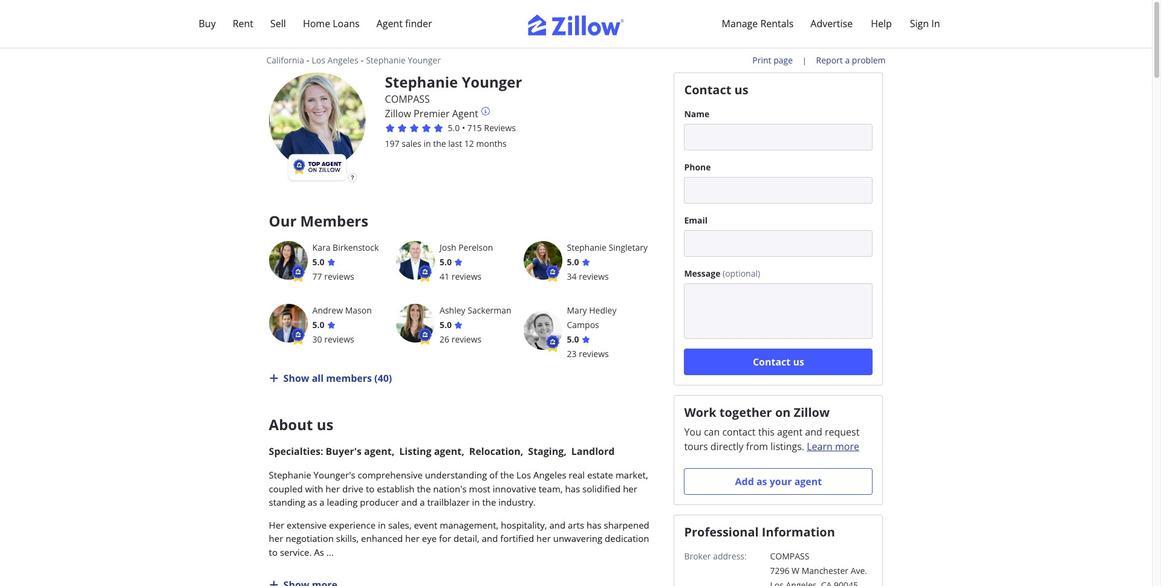 Task type: locate. For each thing, give the bounding box(es) containing it.
1 vertical spatial in
[[472, 497, 480, 509]]

contact inside 'button'
[[753, 356, 791, 369]]

and down establish
[[401, 497, 418, 509]]

hospitality,
[[501, 519, 547, 531]]

contact down message text box
[[753, 356, 791, 369]]

)
[[389, 372, 392, 385]]

zillow up 5 out of 5 stars image
[[385, 107, 411, 120]]

has
[[565, 483, 580, 495], [587, 519, 602, 531]]

1 vertical spatial contact
[[753, 356, 791, 369]]

5.0 up 77
[[313, 256, 325, 268]]

los angeles link
[[312, 53, 358, 68]]

kara birkenstock link
[[313, 240, 379, 255]]

on
[[775, 405, 791, 421]]

reviews right 26
[[452, 334, 482, 345]]

1 horizontal spatial zillow
[[794, 405, 830, 421]]

manchester
[[802, 566, 849, 577]]

her down her
[[269, 533, 283, 545]]

zillow premier agent
[[385, 107, 479, 120]]

34 reviews
[[567, 271, 609, 282]]

to inside stephanie younger's comprehensive understanding of the los angeles real estate market, coupled with her drive to establish the nation's most innovative team, has solidified her standing as a leading producer and a trailblazer in the industry.
[[366, 483, 375, 495]]

reviews for 30 reviews
[[324, 334, 354, 345]]

agent finder link
[[368, 10, 441, 38]]

trailblazer
[[427, 497, 470, 509]]

a
[[845, 54, 850, 66], [320, 497, 325, 509], [420, 497, 425, 509]]

birkenstock
[[333, 242, 379, 253]]

stephanie up the coupled
[[269, 469, 311, 482]]

1 horizontal spatial agent
[[452, 107, 479, 120]]

0 horizontal spatial us
[[317, 415, 334, 435]]

los
[[312, 54, 325, 66], [517, 469, 531, 482]]

angeles down loans
[[328, 54, 358, 66]]

0 vertical spatial has
[[565, 483, 580, 495]]

compass up w on the right bottom
[[770, 551, 810, 563]]

1 vertical spatial us
[[793, 356, 805, 369]]

sign in link
[[902, 10, 949, 38]]

1 horizontal spatial contact
[[753, 356, 791, 369]]

contact up name
[[684, 82, 732, 98]]

top agent image for 30
[[288, 327, 308, 346]]

1 horizontal spatial to
[[366, 483, 375, 495]]

30 reviews link
[[313, 332, 354, 347]]

our members
[[269, 211, 369, 231]]

stephanie
[[366, 54, 406, 66], [385, 72, 458, 92], [567, 242, 607, 253], [269, 469, 311, 482]]

:
[[745, 551, 747, 563]]

in up 'enhanced' on the left
[[378, 519, 386, 531]]

1 horizontal spatial as
[[757, 475, 767, 489]]

and inside you can contact this agent and request tours directly from listings.
[[805, 426, 823, 439]]

1 horizontal spatial us
[[735, 82, 749, 98]]

1 horizontal spatial younger
[[462, 72, 522, 92]]

0 horizontal spatial top agent image
[[288, 327, 308, 346]]

5.0 up 30
[[313, 319, 325, 331]]

2 vertical spatial in
[[378, 519, 386, 531]]

0 horizontal spatial compass
[[385, 93, 430, 106]]

the
[[433, 138, 446, 149], [500, 469, 514, 482], [417, 483, 431, 495], [482, 497, 496, 509]]

compass up premier
[[385, 93, 430, 106]]

1 horizontal spatial has
[[587, 519, 602, 531]]

top agent image left 34
[[543, 264, 562, 283]]

1 vertical spatial younger
[[462, 72, 522, 92]]

angeles inside stephanie younger's comprehensive understanding of the los angeles real estate market, coupled with her drive to establish the nation's most innovative team, has solidified her standing as a leading producer and a trailblazer in the industry.
[[534, 469, 567, 482]]

2 horizontal spatial in
[[472, 497, 480, 509]]

0 vertical spatial as
[[757, 475, 767, 489]]

her
[[326, 483, 340, 495], [623, 483, 638, 495], [269, 533, 283, 545], [405, 533, 420, 545], [537, 533, 551, 545]]

26 reviews
[[440, 334, 482, 345]]

main navigation
[[0, 0, 1152, 48]]

as
[[314, 547, 324, 559]]

reviews for 41 reviews
[[452, 271, 482, 282]]

top agent image
[[288, 264, 308, 283], [416, 264, 435, 283], [543, 264, 562, 283], [416, 327, 435, 346]]

1 horizontal spatial los
[[517, 469, 531, 482]]

compass
[[385, 93, 430, 106], [770, 551, 810, 563]]

rentals
[[761, 17, 794, 30]]

reviews for 34 reviews
[[579, 271, 609, 282]]

comprehensive
[[358, 469, 423, 482]]

stephanie down stephanie younger
[[385, 72, 458, 92]]

agent up listings.
[[777, 426, 803, 439]]

0 vertical spatial agent
[[377, 17, 403, 30]]

1 horizontal spatial a
[[420, 497, 425, 509]]

in down most
[[472, 497, 480, 509]]

sackerman
[[468, 305, 512, 316]]

a right "report"
[[845, 54, 850, 66]]

of
[[490, 469, 498, 482]]

2 horizontal spatial us
[[793, 356, 805, 369]]

5.0 up 23
[[567, 334, 579, 345]]

as right add
[[757, 475, 767, 489]]

younger up reviews
[[462, 72, 522, 92]]

0 horizontal spatial contact
[[684, 82, 732, 98]]

agent
[[377, 17, 403, 30], [452, 107, 479, 120]]

2 horizontal spatial a
[[845, 54, 850, 66]]

service.
[[280, 547, 312, 559]]

stephanie for stephanie singletary
[[567, 242, 607, 253]]

has right "arts"
[[587, 519, 602, 531]]

23 reviews
[[567, 348, 609, 360]]

broker address :
[[684, 551, 747, 563]]

contact
[[684, 82, 732, 98], [753, 356, 791, 369]]

reviews right 30
[[324, 334, 354, 345]]

mary hedley campos
[[567, 305, 617, 331]]

los angeles
[[312, 54, 358, 66]]

extensive
[[287, 519, 327, 531]]

the left nation's on the left bottom
[[417, 483, 431, 495]]

5.0 for kara birkenstock
[[313, 256, 325, 268]]

print page
[[753, 54, 793, 66]]

5.0 up 34
[[567, 256, 579, 268]]

0 vertical spatial younger
[[408, 54, 441, 66]]

younger down finder
[[408, 54, 441, 66]]

stephanie inside stephanie younger compass
[[385, 72, 458, 92]]

event
[[414, 519, 438, 531]]

1 horizontal spatial compass
[[770, 551, 810, 563]]

directly
[[711, 440, 744, 454]]

agent inside you can contact this agent and request tours directly from listings.
[[777, 426, 803, 439]]

0 horizontal spatial zillow
[[385, 107, 411, 120]]

fortified
[[501, 533, 534, 545]]

nation's
[[433, 483, 467, 495]]

stephanie down agent finder link
[[366, 54, 406, 66]]

top agent image left 26
[[416, 327, 435, 346]]

a inside dropdown button
[[845, 54, 850, 66]]

contact us up name
[[684, 82, 749, 98]]

0 vertical spatial in
[[424, 138, 431, 149]]

younger inside stephanie younger compass
[[462, 72, 522, 92]]

as down with
[[308, 497, 317, 509]]

andrew mason link
[[313, 303, 372, 318]]

top agent image left 30
[[288, 327, 308, 346]]

0 vertical spatial contact us
[[684, 82, 749, 98]]

most
[[469, 483, 491, 495]]

stephanie younger's comprehensive understanding of the los angeles real estate market, coupled with her drive to establish the nation's most innovative team, has solidified her standing as a leading producer and a trailblazer in the industry.
[[269, 469, 648, 509]]

loans
[[333, 17, 360, 30]]

drive
[[342, 483, 364, 495]]

1 vertical spatial angeles
[[534, 469, 567, 482]]

reviews right 23
[[579, 348, 609, 360]]

0 horizontal spatial to
[[269, 547, 278, 559]]

solidified
[[583, 483, 621, 495]]

in right sales
[[424, 138, 431, 149]]

1 vertical spatial compass
[[770, 551, 810, 563]]

1 horizontal spatial contact us
[[753, 356, 805, 369]]

stephanie up 34 reviews
[[567, 242, 607, 253]]

1 vertical spatial has
[[587, 519, 602, 531]]

angeles
[[328, 54, 358, 66], [534, 469, 567, 482]]

the right of
[[500, 469, 514, 482]]

0 horizontal spatial los
[[312, 54, 325, 66]]

26
[[440, 334, 450, 345]]

reviews right 34
[[579, 271, 609, 282]]

reviews right 77
[[324, 271, 354, 282]]

and up learn
[[805, 426, 823, 439]]

top agent image
[[288, 327, 308, 346], [543, 334, 562, 354]]

angeles up team,
[[534, 469, 567, 482]]

contact us
[[684, 82, 749, 98], [753, 356, 805, 369]]

reviews
[[324, 271, 354, 282], [452, 271, 482, 282], [579, 271, 609, 282], [324, 334, 354, 345], [452, 334, 482, 345], [579, 348, 609, 360]]

coupled
[[269, 483, 303, 495]]

management,
[[440, 519, 499, 531]]

to inside her extensive experience in sales, event management, hospitality, and arts has sharpened her negotiation skills, enhanced her eye for detail, and fortified her unwavering dedication to service. as ...
[[269, 547, 278, 559]]

agent right your
[[795, 475, 822, 489]]

you
[[684, 426, 702, 439]]

compass inside compass 7296 w manchester ave.
[[770, 551, 810, 563]]

agent up understanding
[[434, 445, 462, 459]]

print page button
[[753, 53, 793, 68]]

top agent image left 77
[[288, 264, 308, 283]]

listing
[[399, 445, 432, 459]]

andrew mason
[[313, 305, 372, 316]]

0 horizontal spatial in
[[378, 519, 386, 531]]

0 horizontal spatial has
[[565, 483, 580, 495]]

0 horizontal spatial a
[[320, 497, 325, 509]]

0 horizontal spatial agent
[[377, 17, 403, 30]]

establish
[[377, 483, 415, 495]]

1 vertical spatial as
[[308, 497, 317, 509]]

1 vertical spatial contact us
[[753, 356, 805, 369]]

listing agent
[[399, 445, 462, 459]]

...
[[327, 547, 334, 559]]

zillow right on
[[794, 405, 830, 421]]

add as your agent button
[[684, 469, 873, 495]]

innovative
[[493, 483, 537, 495]]

specialties buyer's agent
[[269, 445, 392, 459]]

has inside stephanie younger's comprehensive understanding of the los angeles real estate market, coupled with her drive to establish the nation's most innovative team, has solidified her standing as a leading producer and a trailblazer in the industry.
[[565, 483, 580, 495]]

top agent image left 41
[[416, 264, 435, 283]]

los up the innovative
[[517, 469, 531, 482]]

to up producer
[[366, 483, 375, 495]]

0 horizontal spatial as
[[308, 497, 317, 509]]

0 vertical spatial angeles
[[328, 54, 358, 66]]

contact us up on
[[753, 356, 805, 369]]

top agent image for 41
[[416, 264, 435, 283]]

5.0 up 41
[[440, 256, 452, 268]]

address
[[713, 551, 745, 563]]

top agent image left 23
[[543, 334, 562, 354]]

1 vertical spatial to
[[269, 547, 278, 559]]

w
[[792, 566, 800, 577]]

los right california
[[312, 54, 325, 66]]

1 horizontal spatial angeles
[[534, 469, 567, 482]]

top agent image for 77
[[288, 264, 308, 283]]

a down with
[[320, 497, 325, 509]]

agent left finder
[[377, 17, 403, 30]]

0 vertical spatial compass
[[385, 93, 430, 106]]

1 vertical spatial los
[[517, 469, 531, 482]]

stephanie inside stephanie younger's comprehensive understanding of the los angeles real estate market, coupled with her drive to establish the nation's most innovative team, has solidified her standing as a leading producer and a trailblazer in the industry.
[[269, 469, 311, 482]]

staging
[[528, 445, 564, 459]]

0 horizontal spatial younger
[[408, 54, 441, 66]]

0 horizontal spatial angeles
[[328, 54, 358, 66]]

has down real
[[565, 483, 580, 495]]

as
[[757, 475, 767, 489], [308, 497, 317, 509]]

the down most
[[482, 497, 496, 509]]

a up event
[[420, 497, 425, 509]]

to left service.
[[269, 547, 278, 559]]

reviews right 41
[[452, 271, 482, 282]]

agent up •
[[452, 107, 479, 120]]

0 vertical spatial to
[[366, 483, 375, 495]]

professional
[[684, 524, 759, 541]]

5.0 up 26
[[440, 319, 452, 331]]

1 horizontal spatial top agent image
[[543, 334, 562, 354]]

1 horizontal spatial in
[[424, 138, 431, 149]]

our
[[269, 211, 297, 231]]



Task type: vqa. For each thing, say whether or not it's contained in the screenshot.
the left the 'in'
yes



Task type: describe. For each thing, give the bounding box(es) containing it.
contact us inside 'button'
[[753, 356, 805, 369]]

singletary
[[609, 242, 648, 253]]

has inside her extensive experience in sales, event management, hospitality, and arts has sharpened her negotiation skills, enhanced her eye for detail, and fortified her unwavering dedication to service. as ...
[[587, 519, 602, 531]]

show
[[283, 372, 309, 385]]

all
[[312, 372, 324, 385]]

negotiation
[[286, 533, 334, 545]]

her extensive experience in sales, event management, hospitality, and arts has sharpened her negotiation skills, enhanced her eye for detail, and fortified her unwavering dedication to service. as ...
[[269, 519, 650, 559]]

5.0 for josh perelson
[[440, 256, 452, 268]]

stephanie for stephanie younger's comprehensive understanding of the los angeles real estate market, coupled with her drive to establish the nation's most innovative team, has solidified her standing as a leading producer and a trailblazer in the industry.
[[269, 469, 311, 482]]

sell
[[270, 17, 286, 30]]

rent
[[233, 17, 253, 30]]

request
[[825, 426, 860, 439]]

12
[[465, 138, 474, 149]]

34
[[567, 271, 577, 282]]

finder
[[405, 17, 432, 30]]

us inside 'button'
[[793, 356, 805, 369]]

reviews
[[484, 122, 516, 134]]

mary
[[567, 305, 587, 316]]

her down hospitality,
[[537, 533, 551, 545]]

team,
[[539, 483, 563, 495]]

stephanie singletary
[[567, 242, 648, 253]]

26 reviews link
[[440, 332, 482, 347]]

younger for stephanie younger
[[408, 54, 441, 66]]

and inside stephanie younger's comprehensive understanding of the los angeles real estate market, coupled with her drive to establish the nation's most innovative team, has solidified her standing as a leading producer and a trailblazer in the industry.
[[401, 497, 418, 509]]

sales
[[402, 138, 422, 149]]

specialties
[[269, 445, 321, 459]]

5 out of 5 stars image
[[385, 123, 443, 133]]

30 reviews
[[313, 334, 354, 345]]

eye
[[422, 533, 437, 545]]

reviews for 23 reviews
[[579, 348, 609, 360]]

agent inside main navigation
[[377, 17, 403, 30]]

los inside stephanie younger's comprehensive understanding of the los angeles real estate market, coupled with her drive to establish the nation's most innovative team, has solidified her standing as a leading producer and a trailblazer in the industry.
[[517, 469, 531, 482]]

0 vertical spatial contact
[[684, 82, 732, 98]]

23
[[567, 348, 577, 360]]

top agent image for 34
[[543, 264, 562, 283]]

compass inside stephanie younger compass
[[385, 93, 430, 106]]

Name text field
[[684, 124, 873, 151]]

can
[[704, 426, 720, 439]]

1 vertical spatial agent
[[452, 107, 479, 120]]

contact
[[723, 426, 756, 439]]

standing
[[269, 497, 305, 509]]

her down younger's
[[326, 483, 340, 495]]

contact us button
[[684, 349, 873, 376]]

5.0 for mary hedley campos
[[567, 334, 579, 345]]

5.0 for andrew mason
[[313, 319, 325, 331]]

report
[[816, 54, 843, 66]]

add as your agent
[[735, 475, 822, 489]]

agent inside add as your agent button
[[795, 475, 822, 489]]

home
[[303, 17, 330, 30]]

7296
[[770, 566, 790, 577]]

landlord
[[572, 445, 615, 459]]

as inside stephanie younger's comprehensive understanding of the los angeles real estate market, coupled with her drive to establish the nation's most innovative team, has solidified her standing as a leading producer and a trailblazer in the industry.
[[308, 497, 317, 509]]

0 vertical spatial los
[[312, 54, 325, 66]]

dedication
[[605, 533, 649, 545]]

zillow logo image
[[528, 15, 625, 36]]

california
[[266, 54, 304, 66]]

sign
[[910, 17, 929, 30]]

in inside her extensive experience in sales, event management, hospitality, and arts has sharpened her negotiation skills, enhanced her eye for detail, and fortified her unwavering dedication to service. as ...
[[378, 519, 386, 531]]

mason
[[345, 305, 372, 316]]

5.0 for stephanie singletary
[[567, 256, 579, 268]]

help link
[[863, 10, 901, 38]]

41 reviews
[[440, 271, 482, 282]]

home loans
[[303, 17, 360, 30]]

producer
[[360, 497, 399, 509]]

compass 7296 w manchester ave.
[[770, 551, 868, 577]]

kara
[[313, 242, 331, 253]]

help
[[871, 17, 892, 30]]

advertise link
[[802, 10, 862, 38]]

stephanie for stephanie younger
[[366, 54, 406, 66]]

23 reviews link
[[567, 347, 609, 361]]

and right detail,
[[482, 533, 498, 545]]

real
[[569, 469, 585, 482]]

in inside stephanie younger's comprehensive understanding of the los angeles real estate market, coupled with her drive to establish the nation's most innovative team, has solidified her standing as a leading producer and a trailblazer in the industry.
[[472, 497, 480, 509]]

|
[[803, 56, 807, 66]]

california link
[[266, 53, 304, 68]]

ave.
[[851, 566, 868, 577]]

members
[[300, 211, 369, 231]]

0 vertical spatial zillow
[[385, 107, 411, 120]]

report a problem
[[816, 54, 886, 66]]

0 vertical spatial us
[[735, 82, 749, 98]]

home loans link
[[295, 10, 368, 38]]

as inside button
[[757, 475, 767, 489]]

agent finder
[[377, 17, 432, 30]]

detail,
[[454, 533, 480, 545]]

41 reviews link
[[440, 270, 482, 284]]

buy
[[199, 17, 216, 30]]

last
[[448, 138, 462, 149]]

stephanie younger compass
[[385, 72, 522, 106]]

page
[[774, 54, 793, 66]]

agent up comprehensive
[[364, 445, 392, 459]]

top agent image for 23
[[543, 334, 562, 354]]

report a problem button
[[816, 53, 886, 68]]

stephanie younger
[[366, 54, 441, 66]]

professional information
[[684, 524, 835, 541]]

715
[[468, 122, 482, 134]]

about us
[[269, 415, 334, 435]]

and left "arts"
[[550, 519, 566, 531]]

buy link
[[190, 10, 224, 38]]

your
[[770, 475, 792, 489]]

her down the market,
[[623, 483, 638, 495]]

reviews for 26 reviews
[[452, 334, 482, 345]]

problem
[[852, 54, 886, 66]]

reviews for 77 reviews
[[324, 271, 354, 282]]

the left last
[[433, 138, 446, 149]]

77
[[313, 271, 322, 282]]

Email text field
[[684, 230, 873, 257]]

Phone text field
[[684, 177, 873, 204]]

months
[[476, 138, 507, 149]]

experience
[[329, 519, 376, 531]]

sharpened
[[604, 519, 650, 531]]

ashley sackerman link
[[440, 303, 512, 318]]

learn
[[807, 440, 833, 454]]

manage rentals link
[[714, 10, 802, 38]]

top agent image for 26
[[416, 327, 435, 346]]

(
[[375, 372, 378, 385]]

hedley
[[589, 305, 617, 316]]

her left eye
[[405, 533, 420, 545]]

understanding
[[425, 469, 487, 482]]

ashley
[[440, 305, 466, 316]]

leading
[[327, 497, 358, 509]]

0 horizontal spatial contact us
[[684, 82, 749, 98]]

tours
[[684, 440, 708, 454]]

Message text field
[[684, 284, 873, 339]]

•
[[462, 122, 465, 134]]

stephanie for stephanie younger compass
[[385, 72, 458, 92]]

5.0 for ashley sackerman
[[440, 319, 452, 331]]

2 vertical spatial us
[[317, 415, 334, 435]]

stephanie singletary link
[[567, 240, 648, 255]]

more
[[835, 440, 860, 454]]

josh
[[440, 242, 456, 253]]

younger for stephanie younger compass
[[462, 72, 522, 92]]

5.0 left •
[[448, 122, 460, 134]]

learn more link
[[807, 440, 860, 454]]

sign in
[[910, 17, 940, 30]]

1 vertical spatial zillow
[[794, 405, 830, 421]]

her
[[269, 519, 284, 531]]



